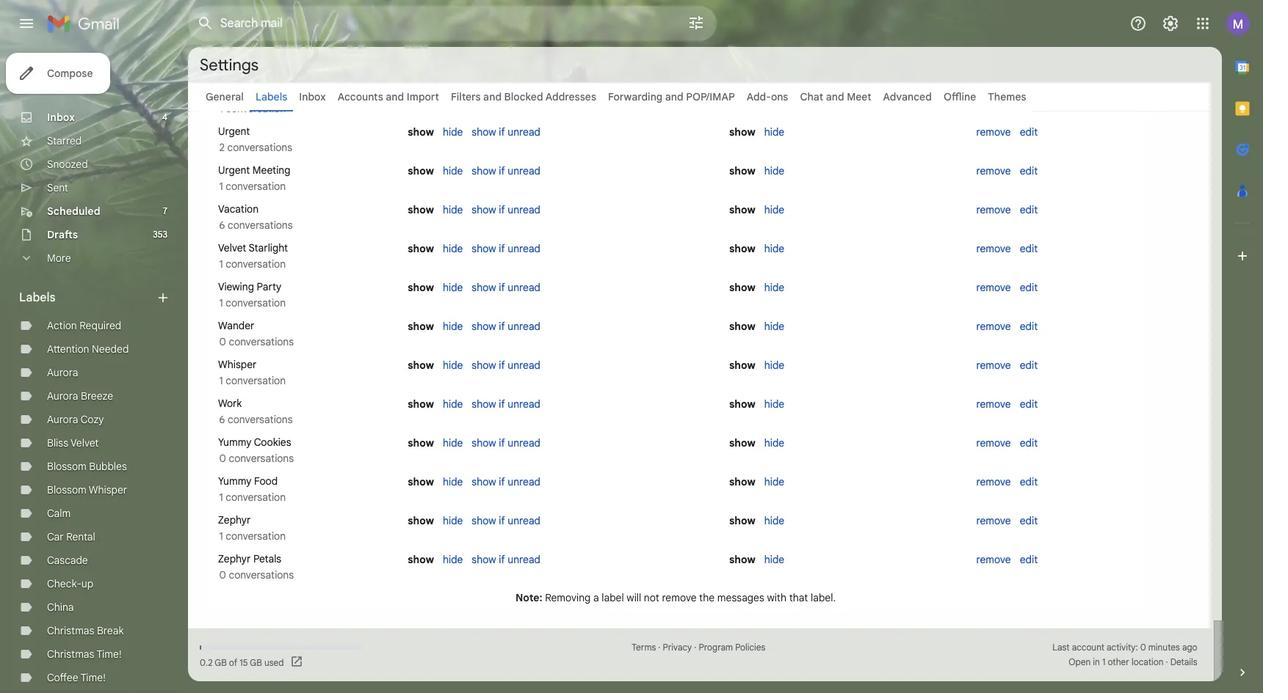 Task type: describe. For each thing, give the bounding box(es) containing it.
show if unread for yummy food 1 conversation
[[472, 476, 541, 489]]

drafts
[[47, 228, 78, 242]]

edit link for urgent 2 conversations
[[1020, 126, 1038, 139]]

show if unread for whisper 1 conversation
[[472, 359, 541, 372]]

check-
[[47, 578, 81, 591]]

remove for urgent 2 conversations
[[976, 126, 1011, 139]]

terms link
[[632, 643, 656, 654]]

bubbles
[[89, 460, 127, 474]]

program
[[699, 643, 733, 654]]

conversations for work
[[228, 413, 293, 427]]

edit link for zephyr petals 0 conversations
[[1020, 554, 1038, 567]]

cascade link
[[47, 554, 88, 568]]

terms
[[632, 643, 656, 654]]

vacation 6 conversations
[[217, 203, 293, 232]]

remove for work 6 conversations
[[976, 398, 1011, 411]]

remove link for viewing party 1 conversation
[[976, 281, 1011, 294]]

aurora cozy link
[[47, 413, 104, 427]]

unread for yummy cookies 0 conversations
[[508, 437, 541, 450]]

velvet starlight 1 conversation
[[217, 242, 288, 271]]

aurora breeze link
[[47, 390, 113, 403]]

offline
[[944, 90, 976, 104]]

edit link for yummy food 1 conversation
[[1020, 476, 1038, 489]]

edit for urgent meeting 1 conversation
[[1020, 164, 1038, 178]]

show if unread link for whisper 1 conversation
[[472, 359, 541, 372]]

1 conversation from the top
[[226, 102, 286, 115]]

christmas break
[[47, 625, 124, 638]]

show if unread for urgent meeting 1 conversation
[[472, 164, 541, 178]]

cozy
[[81, 413, 104, 427]]

unread for urgent meeting 1 conversation
[[508, 164, 541, 178]]

edit link for wander 0 conversations
[[1020, 320, 1038, 333]]

note:
[[516, 592, 542, 605]]

edit link for viewing party 1 conversation
[[1020, 281, 1038, 294]]

1 inside whisper 1 conversation
[[219, 375, 223, 388]]

bliss
[[47, 437, 68, 450]]

coffee
[[47, 672, 78, 685]]

car
[[47, 531, 64, 544]]

if for zephyr petals 0 conversations
[[499, 554, 505, 567]]

show if unread for zephyr petals 0 conversations
[[472, 554, 541, 567]]

0 inside last account activity: 0 minutes ago open in 1 other location · details
[[1140, 643, 1146, 654]]

1 inside velvet starlight 1 conversation
[[219, 258, 223, 271]]

if for whisper 1 conversation
[[499, 359, 505, 372]]

edit for wander 0 conversations
[[1020, 320, 1038, 333]]

show if unread link for viewing party 1 conversation
[[472, 281, 541, 294]]

velvet inside velvet starlight 1 conversation
[[218, 242, 246, 255]]

unread for urgent 2 conversations
[[508, 126, 541, 139]]

edit for yummy cookies 0 conversations
[[1020, 437, 1038, 450]]

remove link for yummy food 1 conversation
[[976, 476, 1011, 489]]

not
[[644, 592, 659, 605]]

filters and blocked addresses link
[[451, 90, 596, 104]]

unread for zephyr 1 conversation
[[508, 515, 541, 528]]

show if unread link for vacation 6 conversations
[[472, 203, 541, 217]]

settings image
[[1162, 15, 1179, 32]]

a
[[593, 592, 599, 605]]

remove for whisper 1 conversation
[[976, 359, 1011, 372]]

cookies
[[254, 436, 291, 449]]

check-up
[[47, 578, 93, 591]]

blossom bubbles
[[47, 460, 127, 474]]

policies
[[735, 643, 766, 654]]

yummy food 1 conversation
[[217, 475, 286, 504]]

gmail image
[[47, 9, 127, 38]]

blossom for blossom whisper
[[47, 484, 86, 497]]

label
[[602, 592, 624, 605]]

work
[[218, 397, 242, 411]]

whisper 1 conversation
[[217, 358, 286, 388]]

wander
[[218, 319, 254, 333]]

and for accounts
[[386, 90, 404, 104]]

show if unread link for yummy food 1 conversation
[[472, 476, 541, 489]]

china
[[47, 601, 74, 615]]

show if unread for wander 0 conversations
[[472, 320, 541, 333]]

remove for wander 0 conversations
[[976, 320, 1011, 333]]

edit link for whisper 1 conversation
[[1020, 359, 1038, 372]]

advanced link
[[883, 90, 932, 104]]

if for vacation 6 conversations
[[499, 203, 505, 217]]

chat and meet
[[800, 90, 871, 104]]

scheduled link
[[47, 205, 100, 218]]

remove for zephyr 1 conversation
[[976, 515, 1011, 528]]

0 horizontal spatial inbox link
[[47, 111, 75, 124]]

0 inside yummy cookies 0 conversations
[[219, 452, 226, 466]]

aurora for aurora cozy
[[47, 413, 78, 427]]

account
[[1072, 643, 1104, 654]]

conversation inside the urgent meeting 1 conversation
[[226, 180, 286, 193]]

other
[[1108, 657, 1129, 668]]

advanced
[[883, 90, 932, 104]]

chat
[[800, 90, 823, 104]]

calm link
[[47, 507, 71, 521]]

last
[[1053, 643, 1070, 654]]

ago
[[1182, 643, 1197, 654]]

follow link to manage storage image
[[290, 656, 304, 670]]

if for yummy food 1 conversation
[[499, 476, 505, 489]]

edit link for work 6 conversations
[[1020, 398, 1038, 411]]

unread for work 6 conversations
[[508, 398, 541, 411]]

conversation inside viewing party 1 conversation
[[226, 297, 286, 310]]

coffee time!
[[47, 672, 106, 685]]

edit link for yummy cookies 0 conversations
[[1020, 437, 1038, 450]]

show if unread link for zephyr petals 0 conversations
[[472, 554, 541, 567]]

unread for whisper 1 conversation
[[508, 359, 541, 372]]

remove link for yummy cookies 0 conversations
[[976, 437, 1011, 450]]

if for work 6 conversations
[[499, 398, 505, 411]]

general
[[206, 90, 244, 104]]

1 horizontal spatial ·
[[694, 643, 696, 654]]

edit for zephyr petals 0 conversations
[[1020, 554, 1038, 567]]

blocked
[[504, 90, 543, 104]]

vacation
[[218, 203, 259, 216]]

viewing party 1 conversation
[[217, 281, 286, 310]]

unread for yummy food 1 conversation
[[508, 476, 541, 489]]

remove link for vacation 6 conversations
[[976, 203, 1011, 217]]

themes
[[988, 90, 1026, 104]]

remove for viewing party 1 conversation
[[976, 281, 1011, 294]]

Search mail text field
[[220, 16, 646, 31]]

compose
[[47, 67, 93, 80]]

0.2 gb of 15 gb used
[[200, 658, 284, 669]]

remove for urgent meeting 1 conversation
[[976, 164, 1011, 178]]

conversation inside zephyr 1 conversation
[[226, 530, 286, 543]]

edit link for zephyr 1 conversation
[[1020, 515, 1038, 528]]

show if unread for viewing party 1 conversation
[[472, 281, 541, 294]]

wander 0 conversations
[[217, 319, 294, 349]]

edit for whisper 1 conversation
[[1020, 359, 1038, 372]]

0 inside wander 0 conversations
[[219, 336, 226, 349]]

compose button
[[6, 53, 110, 94]]

removing
[[545, 592, 591, 605]]

blossom for blossom bubbles
[[47, 460, 86, 474]]

filters and blocked addresses
[[451, 90, 596, 104]]

accounts and import
[[338, 90, 439, 104]]

starred
[[47, 134, 82, 148]]

party
[[257, 281, 281, 294]]

scheduled
[[47, 205, 100, 218]]

footer containing terms
[[188, 641, 1210, 670]]

1 conversation
[[217, 102, 286, 115]]

filters
[[451, 90, 481, 104]]

and for chat
[[826, 90, 844, 104]]

conversations for vacation
[[228, 219, 293, 232]]

zephyr for 0
[[218, 553, 251, 566]]

remove link for wander 0 conversations
[[976, 320, 1011, 333]]

action required link
[[47, 319, 121, 333]]

and for filters
[[483, 90, 502, 104]]

messages
[[717, 592, 764, 605]]

offline link
[[944, 90, 976, 104]]

edit for viewing party 1 conversation
[[1020, 281, 1038, 294]]

zephyr for conversation
[[218, 514, 251, 527]]

christmas for christmas time!
[[47, 648, 94, 662]]

show if unread link for yummy cookies 0 conversations
[[472, 437, 541, 450]]

christmas for christmas break
[[47, 625, 94, 638]]

will
[[627, 592, 641, 605]]

if for zephyr 1 conversation
[[499, 515, 505, 528]]

zephyr 1 conversation
[[217, 514, 286, 543]]

whisper inside labels navigation
[[89, 484, 127, 497]]

conversations for urgent
[[227, 141, 292, 154]]

show if unread link for urgent 2 conversations
[[472, 126, 541, 139]]

attention needed link
[[47, 343, 129, 356]]

minutes
[[1148, 643, 1180, 654]]

whisper inside whisper 1 conversation
[[218, 358, 257, 372]]

remove for velvet starlight 1 conversation
[[976, 242, 1011, 256]]

show if unread for vacation 6 conversations
[[472, 203, 541, 217]]

sent
[[47, 181, 68, 195]]

show if unread link for work 6 conversations
[[472, 398, 541, 411]]

inbox inside labels navigation
[[47, 111, 75, 124]]

needed
[[92, 343, 129, 356]]

in
[[1093, 657, 1100, 668]]

drafts link
[[47, 228, 78, 242]]

christmas break link
[[47, 625, 124, 638]]

ons
[[771, 90, 788, 104]]

edit link for velvet starlight 1 conversation
[[1020, 242, 1038, 256]]

with
[[767, 592, 787, 605]]

0 inside "zephyr petals 0 conversations"
[[219, 569, 226, 582]]



Task type: vqa. For each thing, say whether or not it's contained in the screenshot.


Task type: locate. For each thing, give the bounding box(es) containing it.
addresses
[[545, 90, 596, 104]]

zephyr inside "zephyr petals 0 conversations"
[[218, 553, 251, 566]]

10 edit from the top
[[1020, 476, 1038, 489]]

and for forwarding
[[665, 90, 683, 104]]

of
[[229, 658, 237, 669]]

0 horizontal spatial gb
[[215, 658, 227, 669]]

conversation down starlight
[[226, 258, 286, 271]]

3 edit link from the top
[[1020, 203, 1038, 217]]

attention
[[47, 343, 89, 356]]

0 vertical spatial aurora
[[47, 366, 78, 380]]

edit link
[[1020, 126, 1038, 139], [1020, 164, 1038, 178], [1020, 203, 1038, 217], [1020, 242, 1038, 256], [1020, 281, 1038, 294], [1020, 320, 1038, 333], [1020, 359, 1038, 372], [1020, 398, 1038, 411], [1020, 437, 1038, 450], [1020, 476, 1038, 489], [1020, 515, 1038, 528], [1020, 554, 1038, 567]]

privacy link
[[663, 643, 692, 654]]

aurora down attention
[[47, 366, 78, 380]]

labels for the labels link
[[255, 90, 287, 104]]

labels up urgent 2 conversations
[[255, 90, 287, 104]]

1 up viewing
[[219, 258, 223, 271]]

7 conversation from the top
[[226, 530, 286, 543]]

9 remove link from the top
[[976, 437, 1011, 450]]

10 remove link from the top
[[976, 476, 1011, 489]]

3 if from the top
[[499, 203, 505, 217]]

None search field
[[188, 6, 717, 41]]

1 horizontal spatial labels
[[255, 90, 287, 104]]

break
[[97, 625, 124, 638]]

1 vertical spatial yummy
[[218, 475, 251, 488]]

calm
[[47, 507, 71, 521]]

1 edit link from the top
[[1020, 126, 1038, 139]]

show if unread for work 6 conversations
[[472, 398, 541, 411]]

zephyr inside zephyr 1 conversation
[[218, 514, 251, 527]]

6 unread from the top
[[508, 320, 541, 333]]

1 vertical spatial whisper
[[89, 484, 127, 497]]

location
[[1132, 657, 1164, 668]]

1 edit from the top
[[1020, 126, 1038, 139]]

4 show if unread link from the top
[[472, 242, 541, 256]]

conversations down wander
[[229, 336, 294, 349]]

remove link
[[976, 126, 1011, 139], [976, 164, 1011, 178], [976, 203, 1011, 217], [976, 242, 1011, 256], [976, 281, 1011, 294], [976, 320, 1011, 333], [976, 359, 1011, 372], [976, 398, 1011, 411], [976, 437, 1011, 450], [976, 476, 1011, 489], [976, 515, 1011, 528], [976, 554, 1011, 567]]

9 unread from the top
[[508, 437, 541, 450]]

and right chat
[[826, 90, 844, 104]]

remove link for work 6 conversations
[[976, 398, 1011, 411]]

show if unread link for wander 0 conversations
[[472, 320, 541, 333]]

show if unread link for zephyr 1 conversation
[[472, 515, 541, 528]]

0 horizontal spatial whisper
[[89, 484, 127, 497]]

advanced search options image
[[681, 8, 711, 37]]

edit for urgent 2 conversations
[[1020, 126, 1038, 139]]

more
[[47, 252, 71, 265]]

conversation up petals on the left of page
[[226, 530, 286, 543]]

edit for work 6 conversations
[[1020, 398, 1038, 411]]

urgent for conversations
[[218, 125, 250, 138]]

7 edit from the top
[[1020, 359, 1038, 372]]

add-ons link
[[747, 90, 788, 104]]

show if unread for zephyr 1 conversation
[[472, 515, 541, 528]]

conversation up urgent 2 conversations
[[226, 102, 286, 115]]

· right terms
[[658, 643, 660, 654]]

if for urgent meeting 1 conversation
[[499, 164, 505, 178]]

1 remove link from the top
[[976, 126, 1011, 139]]

aurora up bliss on the bottom left of page
[[47, 413, 78, 427]]

· inside last account activity: 0 minutes ago open in 1 other location · details
[[1166, 657, 1168, 668]]

5 show if unread link from the top
[[472, 281, 541, 294]]

4 conversation from the top
[[226, 297, 286, 310]]

2 urgent from the top
[[218, 164, 250, 177]]

11 edit link from the top
[[1020, 515, 1038, 528]]

forwarding
[[608, 90, 663, 104]]

conversation up work 6 conversations on the bottom of the page
[[226, 375, 286, 388]]

christmas up coffee time!
[[47, 648, 94, 662]]

conversations inside vacation 6 conversations
[[228, 219, 293, 232]]

the
[[699, 592, 715, 605]]

1 gb from the left
[[215, 658, 227, 669]]

9 edit from the top
[[1020, 437, 1038, 450]]

time! down break
[[96, 648, 122, 662]]

· right privacy
[[694, 643, 696, 654]]

christmas time! link
[[47, 648, 122, 662]]

show if unread for yummy cookies 0 conversations
[[472, 437, 541, 450]]

0 vertical spatial 6
[[219, 219, 225, 232]]

8 edit link from the top
[[1020, 398, 1038, 411]]

1 inside the urgent meeting 1 conversation
[[219, 180, 223, 193]]

7 edit link from the top
[[1020, 359, 1038, 372]]

time! for coffee time!
[[81, 672, 106, 685]]

labels navigation
[[0, 47, 188, 694]]

2 edit link from the top
[[1020, 164, 1038, 178]]

forwarding and pop/imap
[[608, 90, 735, 104]]

conversation inside whisper 1 conversation
[[226, 375, 286, 388]]

3 remove link from the top
[[976, 203, 1011, 217]]

6 down vacation
[[219, 219, 225, 232]]

labels for labels heading
[[19, 291, 56, 305]]

open
[[1069, 657, 1091, 668]]

1 vertical spatial blossom
[[47, 484, 86, 497]]

that
[[789, 592, 808, 605]]

note: removing a label will not remove the messages with that label.
[[516, 592, 836, 605]]

aurora for aurora breeze
[[47, 390, 78, 403]]

labels link
[[255, 90, 287, 104]]

0 horizontal spatial inbox
[[47, 111, 75, 124]]

4 edit link from the top
[[1020, 242, 1038, 256]]

12 unread from the top
[[508, 554, 541, 567]]

2 blossom from the top
[[47, 484, 86, 497]]

7 unread from the top
[[508, 359, 541, 372]]

remove link for whisper 1 conversation
[[976, 359, 1011, 372]]

6 for vacation 6 conversations
[[219, 219, 225, 232]]

6 inside work 6 conversations
[[219, 413, 225, 427]]

details
[[1170, 657, 1197, 668]]

edit for vacation 6 conversations
[[1020, 203, 1038, 217]]

5 if from the top
[[499, 281, 505, 294]]

if for yummy cookies 0 conversations
[[499, 437, 505, 450]]

urgent for 1
[[218, 164, 250, 177]]

themes link
[[988, 90, 1026, 104]]

0 vertical spatial whisper
[[218, 358, 257, 372]]

remove link for urgent 2 conversations
[[976, 126, 1011, 139]]

urgent inside the urgent meeting 1 conversation
[[218, 164, 250, 177]]

1 up '2' on the top left of the page
[[219, 102, 223, 115]]

11 show if unread from the top
[[472, 515, 541, 528]]

1 and from the left
[[386, 90, 404, 104]]

1 up "zephyr petals 0 conversations"
[[219, 530, 223, 543]]

12 show if unread from the top
[[472, 554, 541, 567]]

8 remove link from the top
[[976, 398, 1011, 411]]

1 vertical spatial time!
[[81, 672, 106, 685]]

aurora link
[[47, 366, 78, 380]]

2 horizontal spatial ·
[[1166, 657, 1168, 668]]

1 yummy from the top
[[218, 436, 251, 449]]

6 inside vacation 6 conversations
[[219, 219, 225, 232]]

6 show if unread from the top
[[472, 320, 541, 333]]

2 edit from the top
[[1020, 164, 1038, 178]]

2 zephyr from the top
[[218, 553, 251, 566]]

4 if from the top
[[499, 242, 505, 256]]

5 edit link from the top
[[1020, 281, 1038, 294]]

snoozed
[[47, 158, 88, 171]]

meet
[[847, 90, 871, 104]]

1 urgent from the top
[[218, 125, 250, 138]]

6 remove link from the top
[[976, 320, 1011, 333]]

china link
[[47, 601, 74, 615]]

1 inside last account activity: 0 minutes ago open in 1 other location · details
[[1102, 657, 1105, 668]]

remove link for zephyr 1 conversation
[[976, 515, 1011, 528]]

4 edit from the top
[[1020, 242, 1038, 256]]

1 blossom from the top
[[47, 460, 86, 474]]

12 if from the top
[[499, 554, 505, 567]]

show if unread for urgent 2 conversations
[[472, 126, 541, 139]]

and left import
[[386, 90, 404, 104]]

whisper down wander 0 conversations
[[218, 358, 257, 372]]

11 unread from the top
[[508, 515, 541, 528]]

12 remove link from the top
[[976, 554, 1011, 567]]

0 down zephyr 1 conversation
[[219, 569, 226, 582]]

12 show if unread link from the top
[[472, 554, 541, 567]]

edit for zephyr 1 conversation
[[1020, 515, 1038, 528]]

6 down work
[[219, 413, 225, 427]]

0 vertical spatial yummy
[[218, 436, 251, 449]]

zephyr down yummy food 1 conversation
[[218, 514, 251, 527]]

conversation down meeting on the left
[[226, 180, 286, 193]]

cascade
[[47, 554, 88, 568]]

zephyr left petals on the left of page
[[218, 553, 251, 566]]

9 edit link from the top
[[1020, 437, 1038, 450]]

yummy inside yummy food 1 conversation
[[218, 475, 251, 488]]

1 vertical spatial urgent
[[218, 164, 250, 177]]

9 show if unread link from the top
[[472, 437, 541, 450]]

if for wander 0 conversations
[[499, 320, 505, 333]]

christmas time!
[[47, 648, 122, 662]]

urgent 2 conversations
[[217, 125, 292, 154]]

5 unread from the top
[[508, 281, 541, 294]]

blossom up calm
[[47, 484, 86, 497]]

3 show if unread link from the top
[[472, 203, 541, 217]]

conversation inside velvet starlight 1 conversation
[[226, 258, 286, 271]]

8 show if unread link from the top
[[472, 398, 541, 411]]

1 inside yummy food 1 conversation
[[219, 491, 223, 504]]

inbox right the labels link
[[299, 90, 326, 104]]

8 if from the top
[[499, 398, 505, 411]]

show if unread for velvet starlight 1 conversation
[[472, 242, 541, 256]]

2
[[219, 141, 225, 154]]

1 inside zephyr 1 conversation
[[219, 530, 223, 543]]

1 horizontal spatial gb
[[250, 658, 262, 669]]

11 remove link from the top
[[976, 515, 1011, 528]]

footer
[[188, 641, 1210, 670]]

conversations inside urgent 2 conversations
[[227, 141, 292, 154]]

1 up zephyr 1 conversation
[[219, 491, 223, 504]]

velvet up blossom bubbles
[[70, 437, 99, 450]]

0 vertical spatial labels
[[255, 90, 287, 104]]

1 vertical spatial zephyr
[[218, 553, 251, 566]]

yummy down work 6 conversations on the bottom of the page
[[218, 436, 251, 449]]

urgent meeting 1 conversation
[[217, 164, 290, 193]]

12 edit from the top
[[1020, 554, 1038, 567]]

labels inside navigation
[[19, 291, 56, 305]]

1 vertical spatial inbox
[[47, 111, 75, 124]]

0 vertical spatial urgent
[[218, 125, 250, 138]]

1 show if unread link from the top
[[472, 126, 541, 139]]

4 and from the left
[[826, 90, 844, 104]]

1 6 from the top
[[219, 219, 225, 232]]

and right the 'filters'
[[483, 90, 502, 104]]

1 show if unread from the top
[[472, 126, 541, 139]]

unread for wander 0 conversations
[[508, 320, 541, 333]]

if for urgent 2 conversations
[[499, 126, 505, 139]]

9 show if unread from the top
[[472, 437, 541, 450]]

activity:
[[1107, 643, 1138, 654]]

terms · privacy · program policies
[[632, 643, 766, 654]]

yummy
[[218, 436, 251, 449], [218, 475, 251, 488]]

1 vertical spatial 6
[[219, 413, 225, 427]]

2 yummy from the top
[[218, 475, 251, 488]]

blossom whisper link
[[47, 484, 127, 497]]

3 and from the left
[[665, 90, 683, 104]]

1 vertical spatial labels
[[19, 291, 56, 305]]

chat and meet link
[[800, 90, 871, 104]]

12 edit link from the top
[[1020, 554, 1038, 567]]

8 unread from the top
[[508, 398, 541, 411]]

1 vertical spatial inbox link
[[47, 111, 75, 124]]

0 horizontal spatial ·
[[658, 643, 660, 654]]

2 unread from the top
[[508, 164, 541, 178]]

whisper down bubbles
[[89, 484, 127, 497]]

3 edit from the top
[[1020, 203, 1038, 217]]

privacy
[[663, 643, 692, 654]]

check-up link
[[47, 578, 93, 591]]

conversations down petals on the left of page
[[229, 569, 294, 582]]

2 christmas from the top
[[47, 648, 94, 662]]

remove link for velvet starlight 1 conversation
[[976, 242, 1011, 256]]

work 6 conversations
[[217, 397, 293, 427]]

aurora down aurora link
[[47, 390, 78, 403]]

gb left of
[[215, 658, 227, 669]]

7 show if unread from the top
[[472, 359, 541, 372]]

gb
[[215, 658, 227, 669], [250, 658, 262, 669]]

rental
[[66, 531, 95, 544]]

0 vertical spatial blossom
[[47, 460, 86, 474]]

yummy for conversation
[[218, 475, 251, 488]]

2 and from the left
[[483, 90, 502, 104]]

urgent up '2' on the top left of the page
[[218, 125, 250, 138]]

3 unread from the top
[[508, 203, 541, 217]]

add-ons
[[747, 90, 788, 104]]

conversations inside yummy cookies 0 conversations
[[229, 452, 294, 466]]

conversations up meeting on the left
[[227, 141, 292, 154]]

car rental link
[[47, 531, 95, 544]]

inbox up starred
[[47, 111, 75, 124]]

conversations inside "zephyr petals 0 conversations"
[[229, 569, 294, 582]]

10 show if unread link from the top
[[472, 476, 541, 489]]

4 unread from the top
[[508, 242, 541, 256]]

2 if from the top
[[499, 164, 505, 178]]

1 right in
[[1102, 657, 1105, 668]]

6 edit from the top
[[1020, 320, 1038, 333]]

urgent inside urgent 2 conversations
[[218, 125, 250, 138]]

food
[[254, 475, 278, 488]]

1 down viewing
[[219, 297, 223, 310]]

4 show if unread from the top
[[472, 242, 541, 256]]

2 gb from the left
[[250, 658, 262, 669]]

1 vertical spatial velvet
[[70, 437, 99, 450]]

1 vertical spatial christmas
[[47, 648, 94, 662]]

remove for zephyr petals 0 conversations
[[976, 554, 1011, 567]]

1 horizontal spatial velvet
[[218, 242, 246, 255]]

7 remove link from the top
[[976, 359, 1011, 372]]

10 edit link from the top
[[1020, 476, 1038, 489]]

viewing
[[218, 281, 254, 294]]

0 vertical spatial time!
[[96, 648, 122, 662]]

2 show if unread link from the top
[[472, 164, 541, 178]]

1 up work
[[219, 375, 223, 388]]

edit for velvet starlight 1 conversation
[[1020, 242, 1038, 256]]

used
[[264, 658, 284, 669]]

6 edit link from the top
[[1020, 320, 1038, 333]]

4
[[162, 112, 167, 123]]

· down minutes
[[1166, 657, 1168, 668]]

yummy for conversations
[[218, 436, 251, 449]]

1 unread from the top
[[508, 126, 541, 139]]

urgent down '2' on the top left of the page
[[218, 164, 250, 177]]

starred link
[[47, 134, 82, 148]]

conversations up "cookies"
[[228, 413, 293, 427]]

1 horizontal spatial inbox link
[[299, 90, 326, 104]]

inbox link up starred
[[47, 111, 75, 124]]

6 conversation from the top
[[226, 491, 286, 504]]

bliss velvet
[[47, 437, 99, 450]]

2 6 from the top
[[219, 413, 225, 427]]

accounts
[[338, 90, 383, 104]]

1 inside viewing party 1 conversation
[[219, 297, 223, 310]]

edit link for vacation 6 conversations
[[1020, 203, 1038, 217]]

show if unread link
[[472, 126, 541, 139], [472, 164, 541, 178], [472, 203, 541, 217], [472, 242, 541, 256], [472, 281, 541, 294], [472, 320, 541, 333], [472, 359, 541, 372], [472, 398, 541, 411], [472, 437, 541, 450], [472, 476, 541, 489], [472, 515, 541, 528], [472, 554, 541, 567]]

petals
[[253, 553, 281, 566]]

attention needed
[[47, 343, 129, 356]]

6 show if unread link from the top
[[472, 320, 541, 333]]

4 remove link from the top
[[976, 242, 1011, 256]]

aurora for aurora link
[[47, 366, 78, 380]]

gb right the 15
[[250, 658, 262, 669]]

velvet inside labels navigation
[[70, 437, 99, 450]]

search mail image
[[192, 10, 219, 37]]

blossom bubbles link
[[47, 460, 127, 474]]

yummy left food
[[218, 475, 251, 488]]

and left pop/imap at the right of the page
[[665, 90, 683, 104]]

conversation inside yummy food 1 conversation
[[226, 491, 286, 504]]

velvet left starlight
[[218, 242, 246, 255]]

3 aurora from the top
[[47, 413, 78, 427]]

if for viewing party 1 conversation
[[499, 281, 505, 294]]

1 horizontal spatial whisper
[[218, 358, 257, 372]]

11 if from the top
[[499, 515, 505, 528]]

conversations for wander
[[229, 336, 294, 349]]

starlight
[[249, 242, 288, 255]]

show if unread link for urgent meeting 1 conversation
[[472, 164, 541, 178]]

1 christmas from the top
[[47, 625, 94, 638]]

conversations inside work 6 conversations
[[228, 413, 293, 427]]

time! for christmas time!
[[96, 648, 122, 662]]

unread for viewing party 1 conversation
[[508, 281, 541, 294]]

0 horizontal spatial velvet
[[70, 437, 99, 450]]

meeting
[[252, 164, 290, 177]]

2 show if unread from the top
[[472, 164, 541, 178]]

6 if from the top
[[499, 320, 505, 333]]

labels
[[255, 90, 287, 104], [19, 291, 56, 305]]

time!
[[96, 648, 122, 662], [81, 672, 106, 685]]

show if unread
[[472, 126, 541, 139], [472, 164, 541, 178], [472, 203, 541, 217], [472, 242, 541, 256], [472, 281, 541, 294], [472, 320, 541, 333], [472, 359, 541, 372], [472, 398, 541, 411], [472, 437, 541, 450], [472, 476, 541, 489], [472, 515, 541, 528], [472, 554, 541, 567]]

conversation down food
[[226, 491, 286, 504]]

remove link for urgent meeting 1 conversation
[[976, 164, 1011, 178]]

coffee time! link
[[47, 672, 106, 685]]

car rental
[[47, 531, 95, 544]]

aurora breeze
[[47, 390, 113, 403]]

5 remove link from the top
[[976, 281, 1011, 294]]

1 vertical spatial aurora
[[47, 390, 78, 403]]

0 vertical spatial zephyr
[[218, 514, 251, 527]]

required
[[80, 319, 121, 333]]

2 vertical spatial aurora
[[47, 413, 78, 427]]

0 horizontal spatial labels
[[19, 291, 56, 305]]

conversation down party
[[226, 297, 286, 310]]

0 down wander
[[219, 336, 226, 349]]

0 up yummy food 1 conversation
[[219, 452, 226, 466]]

christmas down china
[[47, 625, 94, 638]]

3 conversation from the top
[[226, 258, 286, 271]]

remove
[[976, 126, 1011, 139], [976, 164, 1011, 178], [976, 203, 1011, 217], [976, 242, 1011, 256], [976, 281, 1011, 294], [976, 320, 1011, 333], [976, 359, 1011, 372], [976, 398, 1011, 411], [976, 437, 1011, 450], [976, 476, 1011, 489], [976, 515, 1011, 528], [976, 554, 1011, 567], [662, 592, 697, 605]]

1 aurora from the top
[[47, 366, 78, 380]]

0 vertical spatial inbox
[[299, 90, 326, 104]]

10 show if unread from the top
[[472, 476, 541, 489]]

main menu image
[[18, 15, 35, 32]]

7 if from the top
[[499, 359, 505, 372]]

conversations down "cookies"
[[229, 452, 294, 466]]

if for velvet starlight 1 conversation
[[499, 242, 505, 256]]

action
[[47, 319, 77, 333]]

remove for yummy cookies 0 conversations
[[976, 437, 1011, 450]]

8 show if unread from the top
[[472, 398, 541, 411]]

tab list
[[1222, 47, 1263, 641]]

labels up action
[[19, 291, 56, 305]]

labels heading
[[19, 291, 156, 305]]

5 conversation from the top
[[226, 375, 286, 388]]

blossom down bliss velvet link
[[47, 460, 86, 474]]

inbox link right the labels link
[[299, 90, 326, 104]]

more button
[[0, 247, 176, 270]]

support image
[[1129, 15, 1147, 32]]

0 up the location
[[1140, 643, 1146, 654]]

yummy inside yummy cookies 0 conversations
[[218, 436, 251, 449]]

inbox link
[[299, 90, 326, 104], [47, 111, 75, 124]]

bliss velvet link
[[47, 437, 99, 450]]

5 edit from the top
[[1020, 281, 1038, 294]]

zephyr
[[218, 514, 251, 527], [218, 553, 251, 566]]

unread for velvet starlight 1 conversation
[[508, 242, 541, 256]]

conversations inside wander 0 conversations
[[229, 336, 294, 349]]

0 vertical spatial inbox link
[[299, 90, 326, 104]]

0 vertical spatial christmas
[[47, 625, 94, 638]]

0 vertical spatial velvet
[[218, 242, 246, 255]]

1 up vacation
[[219, 180, 223, 193]]

10 if from the top
[[499, 476, 505, 489]]

10 unread from the top
[[508, 476, 541, 489]]

last account activity: 0 minutes ago open in 1 other location · details
[[1053, 643, 1197, 668]]

1 horizontal spatial inbox
[[299, 90, 326, 104]]

edit for yummy food 1 conversation
[[1020, 476, 1038, 489]]

15
[[240, 658, 248, 669]]

conversations up starlight
[[228, 219, 293, 232]]

time! down christmas time! 'link'
[[81, 672, 106, 685]]



